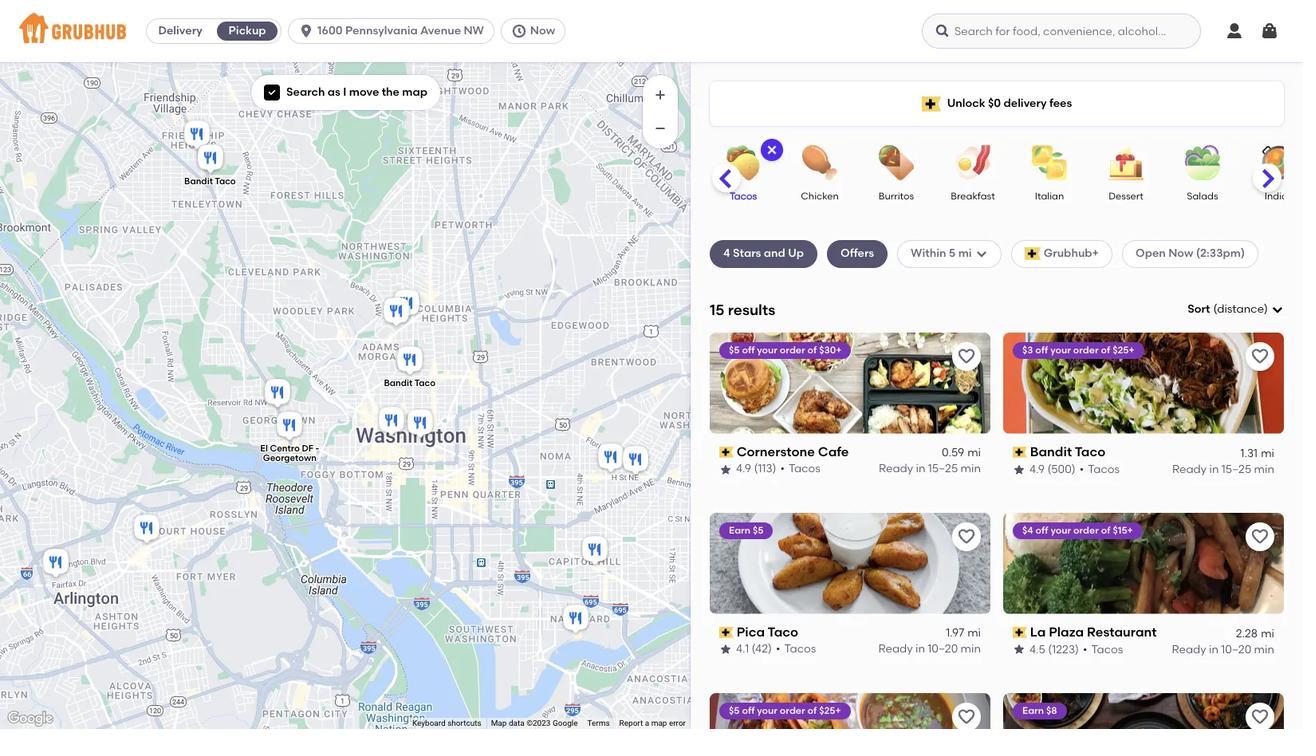 Task type: describe. For each thing, give the bounding box(es) containing it.
search as i move the map
[[286, 85, 428, 99]]

pica taco logo image
[[710, 513, 991, 614]]

distance
[[1217, 302, 1264, 316]]

as
[[328, 85, 341, 99]]

a
[[645, 719, 649, 728]]

df
[[302, 444, 313, 454]]

save this restaurant image for bandit taco
[[1251, 347, 1270, 366]]

svg image inside field
[[1271, 303, 1284, 316]]

subscription pass image
[[1013, 447, 1027, 458]]

• tacos for la
[[1083, 642, 1123, 656]]

cornerstone cafe
[[737, 444, 849, 459]]

of for taco
[[1101, 344, 1111, 356]]

save this restaurant image for cornerstone cafe
[[957, 347, 976, 366]]

unlock
[[947, 96, 986, 110]]

grubhub plus flag logo image for grubhub+
[[1025, 248, 1041, 260]]

sort ( distance )
[[1188, 302, 1268, 316]]

$8
[[1046, 705, 1057, 716]]

minus icon image
[[652, 120, 668, 136]]

cafe
[[818, 444, 849, 459]]

earn $8
[[1023, 705, 1057, 716]]

• tacos for bandit
[[1080, 462, 1120, 476]]

$0
[[988, 96, 1001, 110]]

15
[[710, 300, 725, 319]]

ready in 10–20 min for la plaza restaurant
[[1172, 642, 1275, 656]]

fees
[[1050, 96, 1072, 110]]

tacos down tacos image
[[730, 191, 757, 202]]

la plaza restaurant
[[1030, 624, 1157, 639]]

(42)
[[752, 642, 772, 656]]

within
[[911, 247, 946, 260]]

star icon image for cornerstone cafe
[[720, 463, 732, 476]]

$30+
[[819, 344, 842, 356]]

up
[[788, 247, 804, 260]]

4.5 (1223)
[[1030, 642, 1079, 656]]

agua 301 image
[[560, 602, 592, 637]]

sort
[[1188, 302, 1210, 316]]

in for bandit taco
[[1210, 462, 1219, 476]]

subscription pass image for pica taco
[[720, 627, 734, 638]]

$15+
[[1113, 525, 1133, 536]]

ready for cornerstone cafe
[[879, 462, 913, 476]]

(2:33pm)
[[1196, 247, 1245, 260]]

order for cafe
[[780, 344, 805, 356]]

in for la plaza restaurant
[[1209, 642, 1219, 656]]

ready in 10–20 min for pica taco
[[879, 642, 981, 656]]

0 vertical spatial bandit
[[184, 176, 213, 186]]

-
[[316, 444, 319, 454]]

1 horizontal spatial map
[[651, 719, 667, 728]]

search
[[286, 85, 325, 99]]

cornerstone
[[737, 444, 815, 459]]

sol mexican grill image
[[181, 118, 213, 153]]

save this restaurant image for $4 off your order of $15+
[[1251, 527, 1270, 546]]

grubhub+
[[1044, 247, 1099, 260]]

open
[[1136, 247, 1166, 260]]

unlock $0 delivery fees
[[947, 96, 1072, 110]]

1.31
[[1241, 446, 1258, 460]]

order for plaza
[[1074, 525, 1099, 536]]

4.5
[[1030, 642, 1046, 656]]

order for taco
[[1074, 344, 1099, 356]]

plus icon image
[[652, 87, 668, 103]]

• for la
[[1083, 642, 1088, 656]]

breakfast
[[951, 191, 995, 202]]

save this restaurant button for cornerstone cafe
[[952, 342, 981, 371]]

salads image
[[1175, 145, 1231, 180]]

burritos image
[[869, 145, 925, 180]]

1 vertical spatial bandit taco
[[384, 378, 436, 388]]

10–20 for pica taco
[[928, 642, 958, 656]]

save this restaurant button for bandit taco
[[1246, 342, 1275, 371]]

earn $5
[[729, 525, 764, 536]]

4.9 for cornerstone cafe
[[736, 462, 751, 476]]

4
[[723, 247, 730, 260]]

el centro df - georgetown
[[260, 444, 319, 464]]

• tacos for cornerstone
[[781, 462, 821, 476]]

1600 pennsylvania avenue nw
[[318, 24, 484, 37]]

plaza
[[1049, 624, 1084, 639]]

el
[[260, 444, 268, 454]]

save this restaurant image for pica taco
[[957, 527, 976, 546]]

save this restaurant image left earn $8
[[957, 707, 976, 726]]

$4 off your order of $15+
[[1023, 525, 1133, 536]]

report
[[619, 719, 643, 728]]

cornerstone cafe logo image
[[710, 332, 991, 434]]

results
[[728, 300, 776, 319]]

(
[[1214, 302, 1217, 316]]

Search for food, convenience, alcohol... search field
[[922, 14, 1201, 49]]

star icon image for pica taco
[[720, 643, 732, 656]]

earn for earn $8
[[1023, 705, 1044, 716]]

$25+ for $5 off your order of $25+
[[819, 705, 841, 716]]

off for la
[[1036, 525, 1049, 536]]

keyboard
[[412, 719, 446, 728]]

• for bandit
[[1080, 462, 1084, 476]]

0 vertical spatial bandit taco
[[184, 176, 236, 186]]

tacos for cornerstone cafe
[[789, 462, 821, 476]]

2.28 mi
[[1236, 626, 1275, 640]]

dessert image
[[1098, 145, 1154, 180]]

$25+ for $3 off your order of $25+
[[1113, 344, 1135, 356]]

your for cornerstone
[[757, 344, 778, 356]]

bandit taco logo image
[[1003, 332, 1284, 434]]

save this restaurant button for la plaza restaurant
[[1246, 522, 1275, 551]]

of for cafe
[[808, 344, 817, 356]]

4.9 for bandit taco
[[1030, 462, 1045, 476]]

pica taco
[[737, 624, 799, 639]]

$3 off your order of $25+
[[1023, 344, 1135, 356]]

shortcuts
[[448, 719, 481, 728]]

0 horizontal spatial bandit taco image
[[195, 142, 227, 177]]

pickup button
[[214, 18, 281, 44]]

delivery
[[1004, 96, 1047, 110]]

star icon image for la plaza restaurant
[[1013, 643, 1026, 656]]

subscription pass image for cornerstone cafe
[[720, 447, 734, 458]]

map data ©2023 google
[[491, 719, 578, 728]]

chicken
[[801, 191, 839, 202]]

mi for pica taco
[[968, 626, 981, 640]]

la
[[1030, 624, 1046, 639]]

• tacos for pica
[[776, 642, 816, 656]]

keyboard shortcuts button
[[412, 718, 481, 729]]

min for bandit taco
[[1254, 462, 1275, 476]]

in for cornerstone cafe
[[916, 462, 926, 476]]

2.28
[[1236, 626, 1258, 640]]

map region
[[0, 0, 823, 729]]

centro
[[270, 444, 300, 454]]

off down 4.1 (42)
[[742, 705, 755, 716]]

indian image
[[1252, 145, 1303, 180]]

open now (2:33pm)
[[1136, 247, 1245, 260]]

©2023
[[527, 719, 551, 728]]

chicken image
[[792, 145, 848, 180]]

restaurant
[[1087, 624, 1157, 639]]

uncle julio's image
[[40, 546, 72, 582]]

your down the (42)
[[757, 705, 778, 716]]

now button
[[501, 18, 572, 44]]

within 5 mi
[[911, 247, 972, 260]]

save this restaurant button for pica taco
[[952, 522, 981, 551]]

$4
[[1023, 525, 1034, 536]]

georgetown
[[263, 453, 317, 464]]

15–25 for bandit taco
[[1222, 462, 1252, 476]]

1.31 mi
[[1241, 446, 1275, 460]]

$5 for $5 off your order of $30+
[[729, 344, 740, 356]]



Task type: vqa. For each thing, say whether or not it's contained in the screenshot.
the right Bandit Taco
yes



Task type: locate. For each thing, give the bounding box(es) containing it.
15–25 for cornerstone cafe
[[928, 462, 958, 476]]

mi for bandit taco
[[1261, 446, 1275, 460]]

svg image
[[1225, 22, 1244, 41], [511, 23, 527, 39], [935, 23, 951, 39], [1271, 303, 1284, 316]]

breakfast image
[[945, 145, 1001, 180]]

bandit down sol mexican grill icon
[[184, 176, 213, 186]]

tacos for bandit taco
[[1088, 462, 1120, 476]]

0 vertical spatial $5
[[729, 344, 740, 356]]

save this restaurant image for earn $8
[[1251, 707, 1270, 726]]

off right $4 on the right of page
[[1036, 525, 1049, 536]]

10–20
[[928, 642, 958, 656], [1221, 642, 1252, 656]]

ready for la plaza restaurant
[[1172, 642, 1207, 656]]

0 horizontal spatial bandit
[[184, 176, 213, 186]]

min for pica taco
[[961, 642, 981, 656]]

1 vertical spatial bandit taco image
[[394, 344, 426, 379]]

2 vertical spatial bandit
[[1030, 444, 1072, 459]]

mi for cornerstone cafe
[[968, 446, 981, 460]]

earn down the 4.9 (113)
[[729, 525, 751, 536]]

terms
[[587, 719, 610, 728]]

2 vertical spatial bandit taco
[[1030, 444, 1106, 459]]

i
[[343, 85, 347, 99]]

1 vertical spatial $25+
[[819, 705, 841, 716]]

1 horizontal spatial grubhub plus flag logo image
[[1025, 248, 1041, 260]]

•
[[781, 462, 785, 476], [1080, 462, 1084, 476], [776, 642, 781, 656], [1083, 642, 1088, 656]]

pennsylvania
[[345, 24, 418, 37]]

0 horizontal spatial $25+
[[819, 705, 841, 716]]

1 vertical spatial map
[[651, 719, 667, 728]]

star icon image
[[720, 463, 732, 476], [1013, 463, 1026, 476], [720, 643, 732, 656], [1013, 643, 1026, 656]]

map
[[402, 85, 428, 99], [651, 719, 667, 728]]

None field
[[1188, 302, 1284, 318]]

4.9 (113)
[[736, 462, 777, 476]]

star icon image for bandit taco
[[1013, 463, 1026, 476]]

1.97
[[946, 626, 965, 640]]

1600 pennsylvania avenue nw button
[[288, 18, 501, 44]]

mexicali blues image
[[131, 512, 163, 547]]

and
[[764, 247, 786, 260]]

save this restaurant image
[[957, 347, 976, 366], [1251, 347, 1270, 366], [957, 527, 976, 546], [957, 707, 976, 726]]

0 vertical spatial $25+
[[1113, 344, 1135, 356]]

• for pica
[[776, 642, 781, 656]]

2 horizontal spatial bandit taco
[[1030, 444, 1106, 459]]

mi right 2.28
[[1261, 626, 1275, 640]]

• right the (42)
[[776, 642, 781, 656]]

stars
[[733, 247, 761, 260]]

ready for pica taco
[[879, 642, 913, 656]]

subscription pass image left cornerstone
[[720, 447, 734, 458]]

0 vertical spatial bandit taco image
[[195, 142, 227, 177]]

1600
[[318, 24, 343, 37]]

move
[[349, 85, 379, 99]]

of for plaza
[[1101, 525, 1111, 536]]

svg image inside now button
[[511, 23, 527, 39]]

bandit taco down sol mexican grill icon
[[184, 176, 236, 186]]

• for cornerstone
[[781, 462, 785, 476]]

grubhub plus flag logo image
[[922, 96, 941, 111], [1025, 248, 1041, 260]]

tacos down cornerstone cafe
[[789, 462, 821, 476]]

the
[[382, 85, 400, 99]]

0 vertical spatial grubhub plus flag logo image
[[922, 96, 941, 111]]

1 horizontal spatial ready in 15–25 min
[[1173, 462, 1275, 476]]

tacos down the la plaza restaurant
[[1092, 642, 1123, 656]]

0 vertical spatial save this restaurant image
[[1251, 527, 1270, 546]]

)
[[1264, 302, 1268, 316]]

ready for bandit taco
[[1173, 462, 1207, 476]]

your for bandit
[[1051, 344, 1071, 356]]

10–20 down 2.28
[[1221, 642, 1252, 656]]

mi right the "0.59"
[[968, 446, 981, 460]]

google image
[[4, 708, 57, 729]]

10–20 down 1.97
[[928, 642, 958, 656]]

ready
[[879, 462, 913, 476], [1173, 462, 1207, 476], [879, 642, 913, 656], [1172, 642, 1207, 656]]

1 4.9 from the left
[[736, 462, 751, 476]]

earn for earn $5
[[729, 525, 751, 536]]

2 10–20 from the left
[[1221, 642, 1252, 656]]

grubhub plus flag logo image left unlock
[[922, 96, 941, 111]]

data
[[509, 719, 525, 728]]

off for bandit
[[1036, 344, 1048, 356]]

$3
[[1023, 344, 1033, 356]]

2 ready in 15–25 min from the left
[[1173, 462, 1275, 476]]

• down the la plaza restaurant
[[1083, 642, 1088, 656]]

save this restaurant button
[[952, 342, 981, 371], [1246, 342, 1275, 371], [952, 522, 981, 551], [1246, 522, 1275, 551], [952, 702, 981, 729], [1246, 702, 1275, 729]]

cornerstone cafe image
[[404, 407, 436, 442]]

min down 2.28 mi
[[1254, 642, 1275, 656]]

ready in 10–20 min down 1.97
[[879, 642, 981, 656]]

1 vertical spatial bandit
[[384, 378, 413, 388]]

subscription pass image
[[720, 447, 734, 458], [720, 627, 734, 638], [1013, 627, 1027, 638]]

0 horizontal spatial 15–25
[[928, 462, 958, 476]]

star icon image left 4.5
[[1013, 643, 1026, 656]]

star icon image down subscription pass image
[[1013, 463, 1026, 476]]

$5 for $5 off your order of $25+
[[729, 705, 740, 716]]

1.97 mi
[[946, 626, 981, 640]]

none field containing sort
[[1188, 302, 1284, 318]]

save this restaurant image inside button
[[1251, 527, 1270, 546]]

mi for la plaza restaurant
[[1261, 626, 1275, 640]]

el migueleño grill image
[[380, 295, 412, 330]]

bandit up rewind taco icon
[[384, 378, 413, 388]]

bandit taco up cornerstone cafe icon
[[384, 378, 436, 388]]

15–25
[[928, 462, 958, 476], [1222, 462, 1252, 476]]

of
[[808, 344, 817, 356], [1101, 344, 1111, 356], [1101, 525, 1111, 536], [808, 705, 817, 716]]

15–25 down the "0.59"
[[928, 462, 958, 476]]

star icon image left the 4.9 (113)
[[720, 463, 732, 476]]

4.1
[[736, 642, 749, 656]]

in for pica taco
[[916, 642, 925, 656]]

1 vertical spatial earn
[[1023, 705, 1044, 716]]

$5 down the 4.9 (113)
[[753, 525, 764, 536]]

tacos down pica taco
[[785, 642, 816, 656]]

1 10–20 from the left
[[928, 642, 958, 656]]

1 horizontal spatial $25+
[[1113, 344, 1135, 356]]

subscription pass image for la plaza restaurant
[[1013, 627, 1027, 638]]

min down "1.97 mi"
[[961, 642, 981, 656]]

tacos right (500)
[[1088, 462, 1120, 476]]

1 horizontal spatial 10–20
[[1221, 642, 1252, 656]]

svg image inside 1600 pennsylvania avenue nw button
[[298, 23, 314, 39]]

0 vertical spatial now
[[530, 24, 555, 37]]

report a map error link
[[619, 719, 686, 728]]

now right "open"
[[1169, 247, 1194, 260]]

pica taco image
[[391, 287, 423, 322]]

15–25 down "1.31"
[[1222, 462, 1252, 476]]

bandit taco up (500)
[[1030, 444, 1106, 459]]

bandit up '4.9 (500)' on the right of the page
[[1030, 444, 1072, 459]]

2 save this restaurant image from the top
[[1251, 707, 1270, 726]]

earn left $8
[[1023, 705, 1044, 716]]

$5 down 4.1
[[729, 705, 740, 716]]

terms link
[[587, 719, 610, 728]]

svg image
[[1260, 22, 1279, 41], [298, 23, 314, 39], [267, 88, 277, 97], [766, 144, 779, 156], [975, 248, 988, 260]]

$5 off your order of $30+
[[729, 344, 842, 356]]

4.9 left (500)
[[1030, 462, 1045, 476]]

italian
[[1035, 191, 1064, 202]]

pica
[[737, 624, 765, 639]]

(500)
[[1048, 462, 1076, 476]]

sol mexican grill image
[[620, 444, 652, 479]]

map
[[491, 719, 507, 728]]

1 15–25 from the left
[[928, 462, 958, 476]]

tacos for la plaza restaurant
[[1092, 642, 1123, 656]]

pickup
[[229, 24, 266, 37]]

now inside button
[[530, 24, 555, 37]]

2 vertical spatial $5
[[729, 705, 740, 716]]

ready in 15–25 min down the "0.59"
[[879, 462, 981, 476]]

your for la
[[1051, 525, 1071, 536]]

italian image
[[1022, 145, 1078, 180]]

delivery button
[[147, 18, 214, 44]]

ready in 15–25 min for cornerstone cafe
[[879, 462, 981, 476]]

$5
[[729, 344, 740, 356], [753, 525, 764, 536], [729, 705, 740, 716]]

ready in 15–25 min down "1.31"
[[1173, 462, 1275, 476]]

• tacos down cornerstone cafe
[[781, 462, 821, 476]]

main navigation navigation
[[0, 0, 1303, 62]]

• tacos down the la plaza restaurant
[[1083, 642, 1123, 656]]

10–20 for la plaza restaurant
[[1221, 642, 1252, 656]]

jaco juice & taco bar of georgetown dc image
[[262, 377, 294, 412]]

1 horizontal spatial bandit taco image
[[394, 344, 426, 379]]

0.59 mi
[[942, 446, 981, 460]]

la plaza restaurant image
[[579, 534, 611, 569]]

1 vertical spatial save this restaurant image
[[1251, 707, 1270, 726]]

earn
[[729, 525, 751, 536], [1023, 705, 1044, 716]]

0 horizontal spatial 10–20
[[928, 642, 958, 656]]

google
[[553, 719, 578, 728]]

1 horizontal spatial earn
[[1023, 705, 1044, 716]]

subscription pass image left pica
[[720, 627, 734, 638]]

tacos
[[730, 191, 757, 202], [789, 462, 821, 476], [1088, 462, 1120, 476], [785, 642, 816, 656], [1092, 642, 1123, 656]]

• right (113)
[[781, 462, 785, 476]]

1 horizontal spatial now
[[1169, 247, 1194, 260]]

• right (500)
[[1080, 462, 1084, 476]]

4.9
[[736, 462, 751, 476], [1030, 462, 1045, 476]]

order
[[780, 344, 805, 356], [1074, 344, 1099, 356], [1074, 525, 1099, 536], [780, 705, 805, 716]]

avenue
[[420, 24, 461, 37]]

in
[[916, 462, 926, 476], [1210, 462, 1219, 476], [916, 642, 925, 656], [1209, 642, 1219, 656]]

tacos image
[[716, 145, 771, 180]]

bandit taco image
[[195, 142, 227, 177], [394, 344, 426, 379]]

ready in 10–20 min down 2.28
[[1172, 642, 1275, 656]]

2 15–25 from the left
[[1222, 462, 1252, 476]]

4.9 left (113)
[[736, 462, 751, 476]]

your right $4 on the right of page
[[1051, 525, 1071, 536]]

el centro df - georgetown image
[[274, 409, 306, 444]]

chupacabra latin kitchen & taqueria logo image
[[710, 693, 991, 729]]

$5 down 15 results
[[729, 344, 740, 356]]

1 ready in 15–25 min from the left
[[879, 462, 981, 476]]

1 vertical spatial now
[[1169, 247, 1194, 260]]

0 horizontal spatial grubhub plus flag logo image
[[922, 96, 941, 111]]

star icon image left 4.1
[[720, 643, 732, 656]]

0 vertical spatial earn
[[729, 525, 751, 536]]

now right the nw
[[530, 24, 555, 37]]

offers
[[841, 247, 874, 260]]

• tacos
[[781, 462, 821, 476], [1080, 462, 1120, 476], [776, 642, 816, 656], [1083, 642, 1123, 656]]

save this restaurant image
[[1251, 527, 1270, 546], [1251, 707, 1270, 726]]

rewind taco image
[[376, 404, 408, 440]]

min for cornerstone cafe
[[961, 462, 981, 476]]

chupacabra latin kitchen & taqueria image
[[595, 441, 627, 476]]

map right a
[[651, 719, 667, 728]]

grubhub plus flag logo image for unlock $0 delivery fees
[[922, 96, 941, 111]]

delivery
[[158, 24, 202, 37]]

• tacos down pica taco
[[776, 642, 816, 656]]

ready in 15–25 min for bandit taco
[[1173, 462, 1275, 476]]

mi
[[959, 247, 972, 260], [968, 446, 981, 460], [1261, 446, 1275, 460], [968, 626, 981, 640], [1261, 626, 1275, 640]]

burritos
[[879, 191, 914, 202]]

min down 1.31 mi
[[1254, 462, 1275, 476]]

min for la plaza restaurant
[[1254, 642, 1275, 656]]

mi right 5
[[959, 247, 972, 260]]

• tacos right (500)
[[1080, 462, 1120, 476]]

$5 off your order of $25+
[[729, 705, 841, 716]]

4 stars and up
[[723, 247, 804, 260]]

mi right "1.31"
[[1261, 446, 1275, 460]]

0 vertical spatial map
[[402, 85, 428, 99]]

2 horizontal spatial bandit
[[1030, 444, 1072, 459]]

off right $3
[[1036, 344, 1048, 356]]

dessert
[[1109, 191, 1144, 202]]

agua 301 logo image
[[1003, 693, 1284, 729]]

tacos for pica taco
[[785, 642, 816, 656]]

grubhub plus flag logo image left grubhub+
[[1025, 248, 1041, 260]]

2 4.9 from the left
[[1030, 462, 1045, 476]]

la plaza restaurant logo image
[[1003, 513, 1284, 614]]

off for cornerstone
[[742, 344, 755, 356]]

your right $3
[[1051, 344, 1071, 356]]

error
[[669, 719, 686, 728]]

subscription pass image left the la
[[1013, 627, 1027, 638]]

now
[[530, 24, 555, 37], [1169, 247, 1194, 260]]

0 horizontal spatial ready in 15–25 min
[[879, 462, 981, 476]]

your down "results"
[[757, 344, 778, 356]]

save this restaurant image left $4 on the right of page
[[957, 527, 976, 546]]

1 horizontal spatial bandit taco
[[384, 378, 436, 388]]

1 ready in 10–20 min from the left
[[879, 642, 981, 656]]

0 horizontal spatial map
[[402, 85, 428, 99]]

0 horizontal spatial now
[[530, 24, 555, 37]]

0.59
[[942, 446, 965, 460]]

1 horizontal spatial 15–25
[[1222, 462, 1252, 476]]

nw
[[464, 24, 484, 37]]

1 horizontal spatial 4.9
[[1030, 462, 1045, 476]]

save this restaurant image down )
[[1251, 347, 1270, 366]]

$25+
[[1113, 344, 1135, 356], [819, 705, 841, 716]]

2 ready in 10–20 min from the left
[[1172, 642, 1275, 656]]

4.1 (42)
[[736, 642, 772, 656]]

indian
[[1265, 191, 1294, 202]]

off down "results"
[[742, 344, 755, 356]]

map right "the"
[[402, 85, 428, 99]]

salads
[[1187, 191, 1219, 202]]

mi right 1.97
[[968, 626, 981, 640]]

1 vertical spatial grubhub plus flag logo image
[[1025, 248, 1041, 260]]

taco
[[215, 176, 236, 186], [415, 378, 436, 388], [1075, 444, 1106, 459], [768, 624, 799, 639]]

min down 0.59 mi
[[961, 462, 981, 476]]

1 horizontal spatial ready in 10–20 min
[[1172, 642, 1275, 656]]

4.9 (500)
[[1030, 462, 1076, 476]]

(113)
[[754, 462, 777, 476]]

0 horizontal spatial 4.9
[[736, 462, 751, 476]]

(1223)
[[1048, 642, 1079, 656]]

1 horizontal spatial bandit
[[384, 378, 413, 388]]

1 save this restaurant image from the top
[[1251, 527, 1270, 546]]

keyboard shortcuts
[[412, 719, 481, 728]]

ready in 10–20 min
[[879, 642, 981, 656], [1172, 642, 1275, 656]]

0 horizontal spatial ready in 10–20 min
[[879, 642, 981, 656]]

0 horizontal spatial bandit taco
[[184, 176, 236, 186]]

1 vertical spatial $5
[[753, 525, 764, 536]]

save this restaurant image left $3
[[957, 347, 976, 366]]

report a map error
[[619, 719, 686, 728]]

0 horizontal spatial earn
[[729, 525, 751, 536]]



